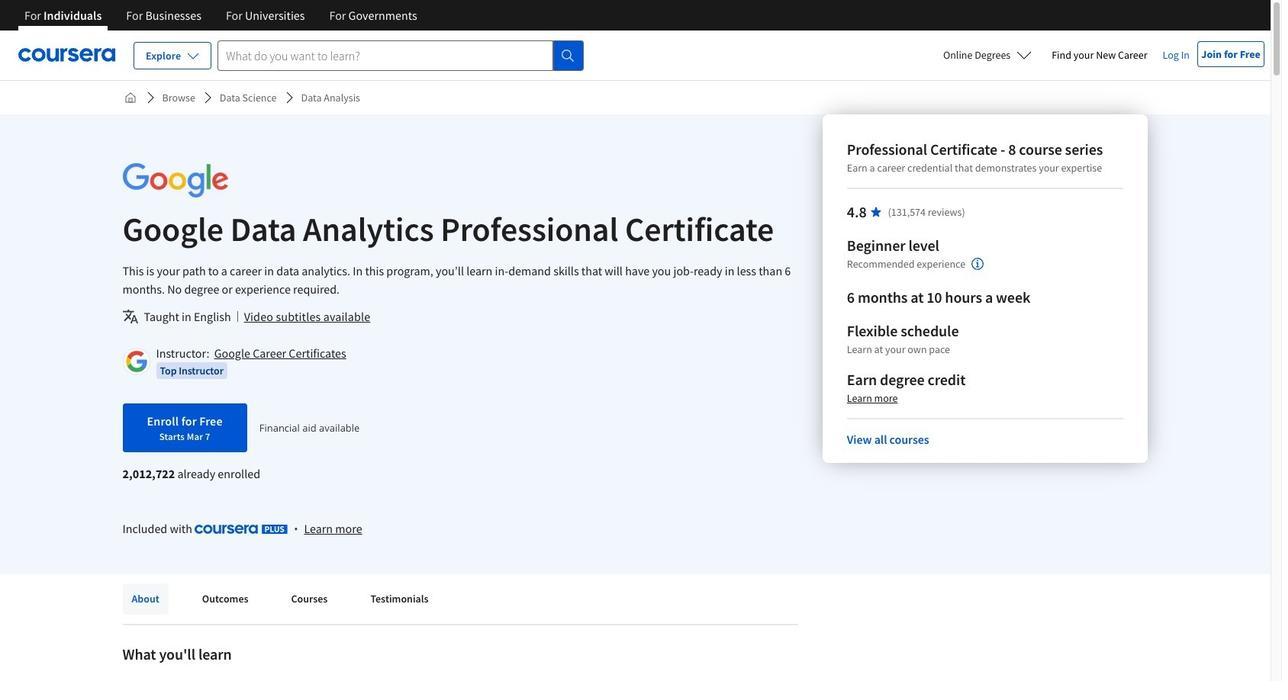 Task type: locate. For each thing, give the bounding box(es) containing it.
coursera image
[[18, 43, 115, 67]]

coursera plus image
[[195, 525, 288, 535]]

information about difficulty level pre-requisites. image
[[972, 258, 984, 270]]

google career certificates image
[[125, 350, 148, 373]]

home image
[[124, 92, 136, 104]]

google image
[[123, 163, 228, 198]]

None search field
[[218, 40, 584, 71]]



Task type: describe. For each thing, give the bounding box(es) containing it.
banner navigation
[[12, 0, 430, 42]]

What do you want to learn? text field
[[218, 40, 554, 71]]

learn more about degree credit element
[[847, 391, 898, 406]]



Task type: vqa. For each thing, say whether or not it's contained in the screenshot.
GOOGLE CAREER CERTIFICATES icon
yes



